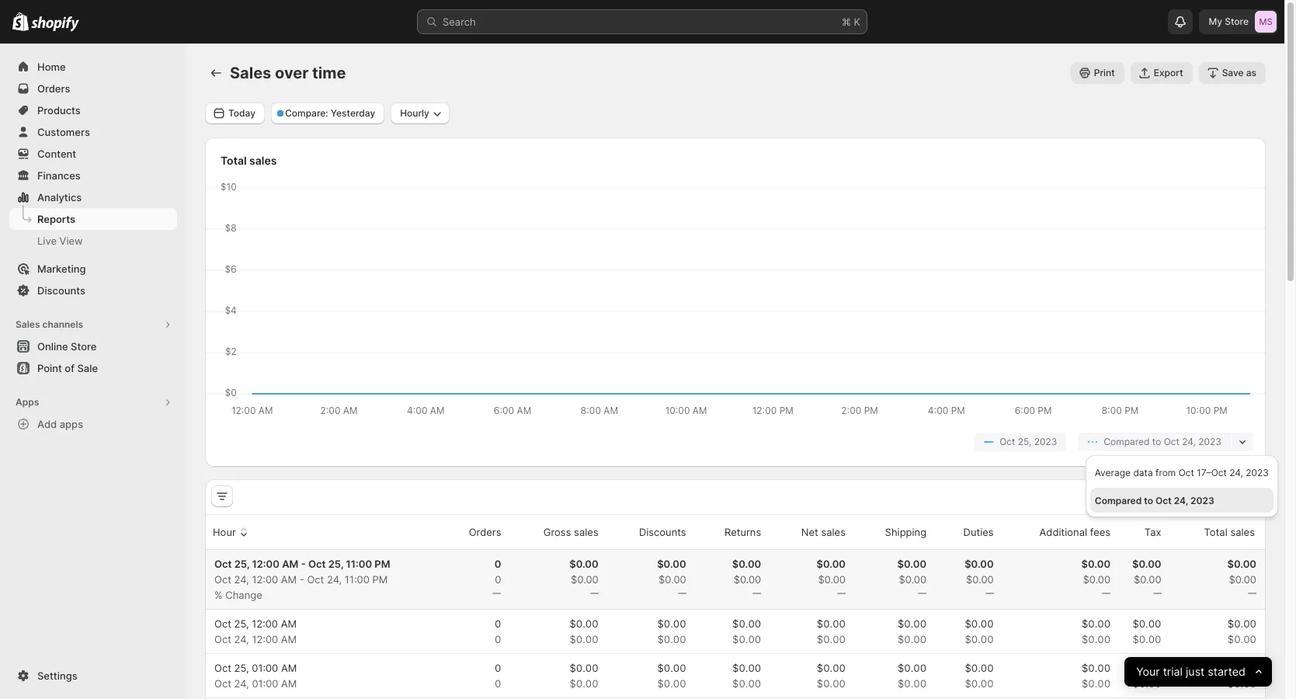 Task type: locate. For each thing, give the bounding box(es) containing it.
no change image down the fees
[[1102, 587, 1111, 600]]

25,
[[1018, 436, 1032, 447], [234, 558, 250, 570], [328, 558, 343, 570], [234, 617, 249, 630], [234, 662, 249, 674]]

marketing
[[37, 263, 86, 275]]

export button
[[1131, 62, 1193, 84]]

add
[[37, 418, 57, 430]]

live view
[[37, 235, 83, 247]]

duties button
[[946, 517, 996, 547]]

content
[[37, 148, 76, 160]]

1 horizontal spatial total sales
[[1204, 526, 1255, 538]]

oct 25, 01:00 am oct 24, 01:00 am
[[214, 662, 297, 690]]

-
[[301, 558, 306, 570], [300, 573, 304, 586]]

sales right gross
[[574, 526, 599, 538]]

%
[[214, 589, 223, 601]]

store up "sale"
[[71, 340, 97, 353]]

sales up online at the left of page
[[16, 318, 40, 330]]

orders inside button
[[469, 526, 501, 538]]

0 vertical spatial sales
[[230, 64, 271, 82]]

25, inside oct 25, 01:00 am oct 24, 01:00 am
[[234, 662, 249, 674]]

finances
[[37, 169, 81, 182]]

2 12:00 from the top
[[252, 573, 278, 586]]

1 vertical spatial compared to oct 24, 2023
[[1095, 494, 1215, 506]]

1 vertical spatial orders
[[469, 526, 501, 538]]

orders
[[37, 82, 70, 95], [469, 526, 501, 538]]

2023
[[1034, 436, 1057, 447], [1199, 436, 1222, 447], [1246, 466, 1269, 478], [1191, 494, 1215, 506]]

oct 25, 12:00 am - oct 25, 11:00 pm oct 24, 12:00 am - oct 24, 11:00 pm % change
[[214, 558, 390, 601]]

1 vertical spatial compared
[[1095, 494, 1142, 506]]

hourly button
[[391, 103, 450, 124]]

sales
[[249, 154, 277, 167], [574, 526, 599, 538], [821, 526, 846, 538], [1231, 526, 1255, 538]]

yesterday
[[331, 107, 375, 119]]

returns
[[725, 526, 761, 538]]

$0.00
[[569, 558, 599, 570], [657, 558, 686, 570], [732, 558, 761, 570], [817, 558, 846, 570], [898, 558, 927, 570], [965, 558, 994, 570], [1082, 558, 1111, 570], [1132, 558, 1162, 570], [1228, 558, 1257, 570], [571, 573, 599, 586], [659, 573, 686, 586], [734, 573, 761, 586], [818, 573, 846, 586], [899, 573, 927, 586], [966, 573, 994, 586], [1083, 573, 1111, 586], [1134, 573, 1162, 586], [1229, 573, 1257, 586], [570, 617, 599, 630], [658, 617, 686, 630], [733, 617, 761, 630], [817, 617, 846, 630], [898, 617, 927, 630], [965, 617, 994, 630], [1082, 617, 1111, 630], [1133, 617, 1162, 630], [1228, 617, 1257, 630], [570, 633, 599, 645], [658, 633, 686, 645], [733, 633, 761, 645], [817, 633, 846, 645], [898, 633, 927, 645], [965, 633, 994, 645], [1082, 633, 1111, 645], [1133, 633, 1162, 645], [1228, 633, 1257, 645], [570, 662, 599, 674], [658, 662, 686, 674], [733, 662, 761, 674], [817, 662, 846, 674], [898, 662, 927, 674], [965, 662, 994, 674], [1082, 662, 1111, 674], [1133, 662, 1162, 674], [1228, 662, 1257, 674], [570, 677, 599, 690], [658, 677, 686, 690], [733, 677, 761, 690], [817, 677, 846, 690], [898, 677, 927, 690], [965, 677, 994, 690], [1082, 677, 1111, 690], [1133, 677, 1162, 690], [1228, 677, 1257, 690]]

01:00
[[252, 662, 278, 674], [252, 677, 278, 690]]

point of sale
[[37, 362, 98, 374]]

1 horizontal spatial no change image
[[837, 587, 846, 600]]

2 01:00 from the top
[[252, 677, 278, 690]]

25, inside oct 25, 12:00 am oct 24, 12:00 am
[[234, 617, 249, 630]]

11:00
[[346, 558, 372, 570], [345, 573, 370, 586]]

25, for oct 25, 12:00 am oct 24, 12:00 am
[[234, 617, 249, 630]]

1 horizontal spatial orders
[[469, 526, 501, 538]]

sales
[[230, 64, 271, 82], [16, 318, 40, 330]]

no change image down discounts button
[[678, 587, 686, 600]]

no change image down 'orders' button
[[493, 587, 501, 600]]

sales inside "total sales" button
[[1231, 526, 1255, 538]]

1 horizontal spatial total
[[1204, 526, 1228, 538]]

0 vertical spatial to
[[1153, 436, 1161, 447]]

to down data
[[1144, 494, 1153, 506]]

1 vertical spatial -
[[300, 573, 304, 586]]

no change image down gross sales at the left of the page
[[590, 587, 599, 600]]

apps button
[[9, 391, 177, 413]]

online store link
[[9, 336, 177, 357]]

1 horizontal spatial sales
[[230, 64, 271, 82]]

0 vertical spatial 11:00
[[346, 558, 372, 570]]

1 vertical spatial 0 0
[[495, 662, 501, 690]]

as
[[1246, 67, 1257, 78]]

no change image down the shipping
[[918, 587, 927, 600]]

0 horizontal spatial orders
[[37, 82, 70, 95]]

total down compared to oct 24, 2023 'button'
[[1204, 526, 1228, 538]]

customers link
[[9, 121, 177, 143]]

2 horizontal spatial no change image
[[918, 587, 927, 600]]

sales for sales channels
[[16, 318, 40, 330]]

2 no change image from the left
[[678, 587, 686, 600]]

sales up today
[[230, 64, 271, 82]]

1 vertical spatial 01:00
[[252, 677, 278, 690]]

sales down compared to oct 24, 2023 'button'
[[1231, 526, 1255, 538]]

hour
[[213, 526, 236, 538]]

1 vertical spatial sales
[[16, 318, 40, 330]]

0 0
[[495, 617, 501, 645], [495, 662, 501, 690]]

online store
[[37, 340, 97, 353]]

0 vertical spatial total sales
[[221, 154, 277, 167]]

your trial just started button
[[1125, 657, 1272, 687]]

0 horizontal spatial no change image
[[590, 587, 599, 600]]

sales down today
[[249, 154, 277, 167]]

analytics link
[[9, 186, 177, 208]]

finances link
[[9, 165, 177, 186]]

compared up average
[[1104, 436, 1150, 447]]

no change image down "total sales" button
[[1248, 587, 1257, 600]]

to
[[1153, 436, 1161, 447], [1144, 494, 1153, 506]]

oct inside button
[[1179, 466, 1195, 478]]

additional fees
[[1040, 526, 1111, 538]]

17–oct
[[1197, 466, 1227, 478]]

oct 25, 12:00 am oct 24, 12:00 am
[[214, 617, 297, 645]]

no change image down net sales
[[837, 587, 846, 600]]

discounts button
[[621, 517, 689, 547]]

compared down average
[[1095, 494, 1142, 506]]

orders link
[[9, 78, 177, 99]]

save as
[[1222, 67, 1257, 78]]

0 vertical spatial 0 0
[[495, 617, 501, 645]]

compare: yesterday button
[[271, 103, 385, 124]]

1 vertical spatial to
[[1144, 494, 1153, 506]]

shipping
[[885, 526, 927, 538]]

0 horizontal spatial sales
[[16, 318, 40, 330]]

1 vertical spatial store
[[71, 340, 97, 353]]

no change image
[[590, 587, 599, 600], [837, 587, 846, 600], [918, 587, 927, 600]]

data
[[1134, 466, 1153, 478]]

0 vertical spatial 01:00
[[252, 662, 278, 674]]

total
[[221, 154, 247, 167], [1204, 526, 1228, 538]]

am
[[282, 558, 299, 570], [281, 573, 297, 586], [281, 617, 297, 630], [281, 633, 297, 645], [281, 662, 297, 674], [281, 677, 297, 690]]

1 vertical spatial total
[[1204, 526, 1228, 538]]

0 horizontal spatial store
[[71, 340, 97, 353]]

discounts inside button
[[639, 526, 686, 538]]

store
[[1225, 16, 1249, 27], [71, 340, 97, 353]]

net sales button
[[783, 517, 848, 547]]

25, for oct 25, 2023
[[1018, 436, 1032, 447]]

1 horizontal spatial store
[[1225, 16, 1249, 27]]

save
[[1222, 67, 1244, 78]]

online
[[37, 340, 68, 353]]

store inside button
[[71, 340, 97, 353]]

orders down home
[[37, 82, 70, 95]]

over
[[275, 64, 309, 82]]

orders left gross
[[469, 526, 501, 538]]

no change image down duties on the bottom
[[985, 587, 994, 600]]

2 0 0 from the top
[[495, 662, 501, 690]]

point of sale link
[[9, 357, 177, 379]]

products link
[[9, 99, 177, 121]]

sales over time
[[230, 64, 346, 82]]

additional
[[1040, 526, 1088, 538]]

0 horizontal spatial discounts
[[37, 284, 85, 297]]

0 0 for oct 24, 01:00 am
[[495, 662, 501, 690]]

compared to oct 24, 2023 down the from
[[1095, 494, 1215, 506]]

total sales down compared to oct 24, 2023 'button'
[[1204, 526, 1255, 538]]

2023 inside button
[[1246, 466, 1269, 478]]

of
[[65, 362, 75, 374]]

live
[[37, 235, 57, 247]]

0 vertical spatial store
[[1225, 16, 1249, 27]]

no change image down tax
[[1153, 587, 1162, 600]]

no change image
[[493, 587, 501, 600], [678, 587, 686, 600], [753, 587, 761, 600], [985, 587, 994, 600], [1102, 587, 1111, 600], [1153, 587, 1162, 600], [1248, 587, 1257, 600]]

store right my
[[1225, 16, 1249, 27]]

total sales down today
[[221, 154, 277, 167]]

0
[[495, 558, 501, 570], [495, 573, 501, 586], [495, 617, 501, 630], [495, 633, 501, 645], [495, 662, 501, 674], [495, 677, 501, 690]]

0 vertical spatial total
[[221, 154, 247, 167]]

25, for oct 25, 12:00 am - oct 25, 11:00 pm oct 24, 12:00 am - oct 24, 11:00 pm % change
[[234, 558, 250, 570]]

orders button
[[451, 517, 504, 547]]

1 0 0 from the top
[[495, 617, 501, 645]]

your trial just started
[[1136, 664, 1246, 679]]

total down "today" dropdown button
[[221, 154, 247, 167]]

compared to oct 24, 2023
[[1104, 436, 1222, 447], [1095, 494, 1215, 506]]

1 vertical spatial total sales
[[1204, 526, 1255, 538]]

products
[[37, 104, 81, 117]]

pm
[[375, 558, 390, 570], [372, 573, 388, 586]]

1 vertical spatial discounts
[[639, 526, 686, 538]]

settings link
[[9, 665, 177, 687]]

discounts
[[37, 284, 85, 297], [639, 526, 686, 538]]

shipping button
[[867, 517, 929, 547]]

search
[[443, 16, 476, 28]]

sales inside gross sales button
[[574, 526, 599, 538]]

returns button
[[707, 517, 764, 547]]

1 01:00 from the top
[[252, 662, 278, 674]]

to up the from
[[1153, 436, 1161, 447]]

discounts left returns button
[[639, 526, 686, 538]]

sales right net
[[821, 526, 846, 538]]

total sales
[[221, 154, 277, 167], [1204, 526, 1255, 538]]

settings
[[37, 670, 77, 682]]

compared to oct 24, 2023 up the from
[[1104, 436, 1222, 447]]

no change image down returns
[[753, 587, 761, 600]]

add apps
[[37, 418, 83, 430]]

1 horizontal spatial discounts
[[639, 526, 686, 538]]

compared
[[1104, 436, 1150, 447], [1095, 494, 1142, 506]]

net
[[801, 526, 818, 538]]

discounts down marketing on the left top
[[37, 284, 85, 297]]

sales inside button
[[16, 318, 40, 330]]

oct inside 'button'
[[1156, 494, 1172, 506]]



Task type: vqa. For each thing, say whether or not it's contained in the screenshot.


Task type: describe. For each thing, give the bounding box(es) containing it.
sales channels button
[[9, 314, 177, 336]]

3 no change image from the left
[[753, 587, 761, 600]]

home link
[[9, 56, 177, 78]]

point
[[37, 362, 62, 374]]

just
[[1186, 664, 1205, 679]]

apps
[[60, 418, 83, 430]]

2023 inside 'button'
[[1191, 494, 1215, 506]]

hourly
[[400, 107, 429, 119]]

channels
[[42, 318, 83, 330]]

0 horizontal spatial total sales
[[221, 154, 277, 167]]

sale
[[77, 362, 98, 374]]

compared inside 'button'
[[1095, 494, 1142, 506]]

change
[[225, 589, 262, 601]]

24, inside oct 25, 01:00 am oct 24, 01:00 am
[[234, 677, 249, 690]]

point of sale button
[[0, 357, 186, 379]]

average data from oct 17–oct 24, 2023
[[1095, 466, 1269, 478]]

2 no change image from the left
[[837, 587, 846, 600]]

sales channels
[[16, 318, 83, 330]]

print button
[[1071, 62, 1124, 84]]

3 no change image from the left
[[918, 587, 927, 600]]

my store
[[1209, 16, 1249, 27]]

analytics
[[37, 191, 82, 204]]

marketing link
[[9, 258, 177, 280]]

3 12:00 from the top
[[252, 617, 278, 630]]

4 no change image from the left
[[985, 587, 994, 600]]

0 vertical spatial compared
[[1104, 436, 1150, 447]]

1 no change image from the left
[[493, 587, 501, 600]]

total inside button
[[1204, 526, 1228, 538]]

⌘
[[842, 16, 851, 28]]

0 vertical spatial compared to oct 24, 2023
[[1104, 436, 1222, 447]]

gross
[[544, 526, 571, 538]]

total sales inside button
[[1204, 526, 1255, 538]]

1 vertical spatial pm
[[372, 573, 388, 586]]

from
[[1156, 466, 1176, 478]]

duties
[[964, 526, 994, 538]]

view
[[59, 235, 83, 247]]

gross sales button
[[526, 517, 601, 547]]

0 vertical spatial pm
[[375, 558, 390, 570]]

4 12:00 from the top
[[252, 633, 278, 645]]

shopify image
[[12, 12, 29, 31]]

reports link
[[9, 208, 177, 230]]

compared to oct 24, 2023 button
[[1090, 488, 1274, 513]]

compared to oct 24, 2023 inside compared to oct 24, 2023 'button'
[[1095, 494, 1215, 506]]

additional fees button
[[1022, 517, 1113, 547]]

⌘ k
[[842, 16, 861, 28]]

started
[[1208, 664, 1246, 679]]

5 no change image from the left
[[1102, 587, 1111, 600]]

24, inside oct 25, 12:00 am oct 24, 12:00 am
[[234, 633, 249, 645]]

gross sales
[[544, 526, 599, 538]]

trial
[[1163, 664, 1183, 679]]

0 0 for oct 24, 12:00 am
[[495, 617, 501, 645]]

7 no change image from the left
[[1248, 587, 1257, 600]]

online store button
[[0, 336, 186, 357]]

store for online store
[[71, 340, 97, 353]]

0 horizontal spatial total
[[221, 154, 247, 167]]

average
[[1095, 466, 1131, 478]]

to inside 'button'
[[1144, 494, 1153, 506]]

your
[[1136, 664, 1160, 679]]

compare:
[[285, 107, 328, 119]]

sales inside net sales button
[[821, 526, 846, 538]]

time
[[312, 64, 346, 82]]

0 vertical spatial -
[[301, 558, 306, 570]]

store for my store
[[1225, 16, 1249, 27]]

add apps button
[[9, 413, 177, 435]]

k
[[854, 16, 861, 28]]

tax
[[1145, 526, 1162, 538]]

6 no change image from the left
[[1153, 587, 1162, 600]]

save as button
[[1199, 62, 1266, 84]]

customers
[[37, 126, 90, 138]]

compare: yesterday
[[285, 107, 375, 119]]

content link
[[9, 143, 177, 165]]

today
[[228, 107, 256, 119]]

1 12:00 from the top
[[252, 558, 280, 570]]

print
[[1094, 67, 1115, 78]]

discounts link
[[9, 280, 177, 301]]

0 vertical spatial orders
[[37, 82, 70, 95]]

24, inside 'button'
[[1174, 494, 1188, 506]]

1 vertical spatial 11:00
[[345, 573, 370, 586]]

hour button
[[210, 517, 254, 547]]

1 no change image from the left
[[590, 587, 599, 600]]

live view link
[[9, 230, 177, 252]]

sales for sales over time
[[230, 64, 271, 82]]

25, for oct 25, 01:00 am oct 24, 01:00 am
[[234, 662, 249, 674]]

shopify image
[[31, 16, 79, 32]]

my store image
[[1255, 11, 1277, 33]]

0 vertical spatial discounts
[[37, 284, 85, 297]]

apps
[[16, 396, 39, 408]]

reports
[[37, 213, 75, 225]]

oct 25, 2023
[[1000, 436, 1057, 447]]

export
[[1154, 67, 1183, 78]]

net sales
[[801, 526, 846, 538]]

24, inside button
[[1230, 466, 1244, 478]]

total sales button
[[1186, 517, 1258, 547]]

average data from oct 17–oct 24, 2023 button
[[1090, 460, 1274, 485]]

tax button
[[1127, 517, 1164, 547]]

today button
[[205, 103, 265, 124]]



